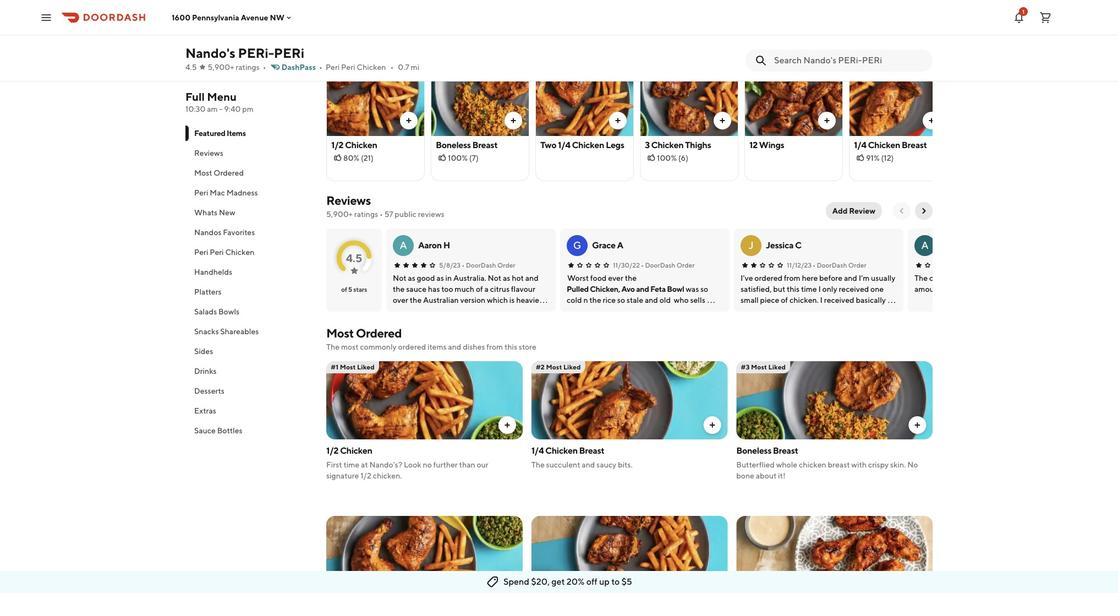Task type: vqa. For each thing, say whether or not it's contained in the screenshot.
Most Ordered The most commonly ordered items and dishes from this store's Ordered
yes



Task type: describe. For each thing, give the bounding box(es) containing it.
pulled chicken, avo and feta bowl button
[[567, 284, 685, 295]]

of 5 stars
[[341, 285, 367, 294]]

peri peri chicken • 0.7 mi
[[326, 63, 420, 72]]

bowl
[[668, 285, 685, 294]]

1/4 inside button
[[558, 140, 571, 150]]

most ordered the most commonly ordered items and dishes from this store
[[327, 326, 537, 351]]

1/4 for 1/4 chicken breast
[[855, 140, 867, 150]]

• right 11/12/23
[[813, 261, 816, 269]]

sauce bottles
[[194, 426, 243, 435]]

with
[[852, 460, 867, 469]]

snacks
[[194, 327, 219, 336]]

spend $20, get 20% off up to $5
[[504, 577, 633, 587]]

liked for boneless breast
[[769, 363, 786, 371]]

doordash for a
[[466, 261, 496, 269]]

salads bowls button
[[186, 302, 313, 322]]

(12)
[[882, 154, 894, 162]]

time
[[344, 460, 360, 469]]

100% for breast
[[448, 154, 468, 162]]

wings
[[760, 140, 785, 150]]

order for g
[[677, 261, 695, 269]]

chicken inside the "1/4 chicken breast the succulent and saucy bits."
[[546, 445, 578, 456]]

commonly
[[360, 343, 397, 351]]

0 vertical spatial boneless breast image
[[432, 44, 529, 136]]

saucy
[[597, 460, 617, 469]]

$5
[[622, 577, 633, 587]]

desserts
[[194, 387, 225, 395]]

0.7
[[398, 63, 410, 72]]

(7)
[[470, 154, 479, 162]]

most inside button
[[194, 169, 212, 177]]

1 horizontal spatial #2 most liked
[[854, 45, 899, 53]]

two
[[541, 140, 557, 150]]

it!
[[779, 471, 786, 480]]

#3
[[741, 363, 750, 371]]

full
[[186, 90, 205, 103]]

peri peri chicken
[[194, 248, 255, 257]]

up
[[600, 577, 610, 587]]

0 vertical spatial 1/2 chicken image
[[327, 44, 425, 136]]

pennsylvania
[[192, 13, 239, 22]]

breast
[[828, 460, 851, 469]]

bottles
[[217, 426, 243, 435]]

about
[[756, 471, 777, 480]]

1/2 for 1/2 chicken
[[331, 140, 344, 150]]

3 chicken thighs
[[645, 140, 712, 150]]

add item to cart image inside two 1/4 chicken legs button
[[614, 116, 623, 125]]

desserts button
[[186, 381, 313, 401]]

whats
[[194, 208, 218, 217]]

favorites
[[223, 228, 255, 237]]

sides
[[194, 347, 213, 356]]

most
[[341, 343, 359, 351]]

• right 11/30/22
[[642, 261, 644, 269]]

mi
[[411, 63, 420, 72]]

order for j
[[849, 261, 867, 269]]

platters
[[194, 287, 222, 296]]

off
[[587, 577, 598, 587]]

salads bowls
[[194, 307, 240, 316]]

1 horizontal spatial 4.5
[[346, 251, 363, 264]]

open menu image
[[40, 11, 53, 24]]

0 horizontal spatial #2
[[536, 363, 545, 371]]

the inside most ordered the most commonly ordered items and dishes from this store
[[327, 343, 340, 351]]

nandos favorites
[[194, 228, 255, 237]]

drinks button
[[186, 361, 313, 381]]

9:40
[[224, 105, 241, 113]]

chicken left '0.7'
[[357, 63, 386, 72]]

peri mac madness
[[194, 188, 258, 197]]

2 horizontal spatial a
[[922, 240, 929, 251]]

3
[[645, 140, 650, 150]]

next button of carousel image
[[920, 26, 929, 35]]

chicken inside 1/2 chicken first time at nando's? look no further than our signature 1/2 chicken.
[[340, 445, 373, 456]]

1 vertical spatial items
[[227, 129, 246, 138]]

chicken
[[800, 460, 827, 469]]

80% (21)
[[344, 154, 374, 162]]

• doordash order for g
[[642, 261, 695, 269]]

get
[[552, 577, 565, 587]]

reviews for reviews
[[194, 149, 223, 157]]

chicken down favorites
[[225, 248, 255, 257]]

boneless for boneless breast butterflied whole chicken breast with crispy skin. no bone about it!
[[737, 445, 772, 456]]

and inside most ordered the most commonly ordered items and dishes from this store
[[448, 343, 462, 351]]

handhelds button
[[186, 262, 313, 282]]

• inside reviews 5,900+ ratings • 57 public reviews
[[380, 210, 383, 219]]

12 wings image
[[746, 44, 843, 136]]

add item to cart image for 12 wings image
[[823, 116, 832, 125]]

nando's?
[[370, 460, 403, 469]]

sauce bottles button
[[186, 421, 313, 441]]

new
[[219, 208, 235, 217]]

ratings inside reviews 5,900+ ratings • 57 public reviews
[[354, 210, 378, 219]]

two 1/4 chicken legs button
[[536, 44, 634, 181]]

h
[[444, 240, 450, 251]]

breast inside the "1/4 chicken breast the succulent and saucy bits."
[[580, 445, 605, 456]]

dashpass •
[[282, 63, 323, 72]]

chicken up 100% (6)
[[652, 140, 684, 150]]

add review button
[[826, 202, 883, 220]]

20%
[[567, 577, 585, 587]]

look
[[404, 460, 422, 469]]

1600
[[172, 13, 191, 22]]

this
[[505, 343, 518, 351]]

two 1/4 chicken legs image inside button
[[536, 44, 634, 136]]

crispy
[[869, 460, 889, 469]]

shareables
[[220, 327, 259, 336]]

no
[[908, 460, 919, 469]]

previous image
[[898, 206, 907, 215]]

1 add item to cart image from the left
[[405, 116, 414, 125]]

add item to cart image for the bottommost 1/4 chicken breast image
[[708, 421, 717, 430]]

0 vertical spatial 3 chicken thighs image
[[641, 44, 738, 136]]

add item to cart image for bottom the 1/2 chicken image
[[503, 421, 512, 430]]

1 horizontal spatial a
[[618, 240, 624, 251]]

doordash for j
[[817, 261, 848, 269]]

aaron h
[[419, 240, 450, 251]]

public
[[395, 210, 417, 219]]

reviews
[[418, 210, 445, 219]]

items inside heading
[[385, 23, 419, 38]]

at
[[361, 460, 368, 469]]

91% (12)
[[867, 154, 894, 162]]

avo
[[622, 285, 635, 294]]

peri mac madness button
[[186, 183, 313, 203]]

57
[[385, 210, 393, 219]]

succulent
[[547, 460, 581, 469]]

91%
[[867, 154, 880, 162]]

breast inside boneless breast butterflied whole chicken breast with crispy skin. no bone about it!
[[774, 445, 799, 456]]

most ordered button
[[186, 163, 313, 183]]

0 vertical spatial ratings
[[236, 63, 260, 72]]

nando's
[[186, 45, 236, 61]]

dashpass
[[282, 63, 316, 72]]

two 1/4 chicken legs
[[541, 140, 625, 150]]

100% for chicken
[[657, 154, 677, 162]]

chicken left legs
[[572, 140, 605, 150]]

#3 most liked
[[741, 363, 786, 371]]

1/4 for 1/4 chicken breast the succulent and saucy bits.
[[532, 445, 544, 456]]

jessica c
[[767, 240, 802, 251]]

full menu 10:30 am - 9:40 pm
[[186, 90, 254, 113]]

drinks
[[194, 367, 217, 376]]

thighs
[[686, 140, 712, 150]]

1/4 chicken breast
[[855, 140, 928, 150]]

further
[[434, 460, 458, 469]]



Task type: locate. For each thing, give the bounding box(es) containing it.
bone
[[737, 471, 755, 480]]

add item to cart image for boneless breast image to the bottom
[[914, 421, 922, 430]]

liked for 1/2 chicken
[[357, 363, 375, 371]]

0 vertical spatial and
[[637, 285, 649, 294]]

• down peri-
[[263, 63, 266, 72]]

of
[[341, 285, 347, 294]]

#2 down store
[[536, 363, 545, 371]]

0 vertical spatial the
[[327, 343, 340, 351]]

1/2 up first
[[327, 445, 339, 456]]

than
[[460, 460, 476, 469]]

boneless for boneless breast
[[436, 140, 471, 150]]

5,900+ ratings •
[[208, 63, 266, 72]]

4.5 down nando's
[[186, 63, 197, 72]]

boneless breast image
[[432, 44, 529, 136], [737, 361, 933, 439]]

nandos favorites button
[[186, 222, 313, 242]]

0 vertical spatial ordered
[[214, 169, 244, 177]]

0 horizontal spatial doordash
[[466, 261, 496, 269]]

100%
[[448, 154, 468, 162], [657, 154, 677, 162]]

snacks shareables button
[[186, 322, 313, 341]]

1
[[1023, 8, 1025, 15]]

-
[[219, 105, 223, 113]]

and inside 'button'
[[637, 285, 649, 294]]

platters button
[[186, 282, 313, 302]]

0 vertical spatial #2 most liked
[[854, 45, 899, 53]]

0 vertical spatial featured items
[[327, 23, 419, 38]]

peri peri chicken button
[[186, 242, 313, 262]]

0 vertical spatial 1/4 chicken breast image
[[850, 44, 948, 136]]

ordered
[[214, 169, 244, 177], [356, 326, 402, 340]]

1 horizontal spatial ordered
[[356, 326, 402, 340]]

• doordash order for a
[[462, 261, 516, 269]]

1 horizontal spatial two 1/4 chicken legs image
[[536, 44, 634, 136]]

reviews inside reviews 5,900+ ratings • 57 public reviews
[[327, 193, 371, 208]]

3 • doordash order from the left
[[813, 261, 867, 269]]

chicken.
[[373, 471, 402, 480]]

2 horizontal spatial 1/4
[[855, 140, 867, 150]]

most ordered
[[194, 169, 244, 177]]

0 horizontal spatial and
[[448, 343, 462, 351]]

1 horizontal spatial doordash
[[646, 261, 676, 269]]

and right avo
[[637, 285, 649, 294]]

most inside most ordered the most commonly ordered items and dishes from this store
[[327, 326, 354, 340]]

first
[[327, 460, 342, 469]]

aaron
[[419, 240, 442, 251]]

featured items up peri peri chicken • 0.7 mi
[[327, 23, 419, 38]]

am
[[207, 105, 218, 113]]

peri for peri mac madness
[[194, 188, 208, 197]]

4.5
[[186, 63, 197, 72], [346, 251, 363, 264]]

#1
[[331, 363, 339, 371]]

the
[[327, 343, 340, 351], [532, 460, 545, 469]]

2 horizontal spatial order
[[849, 261, 867, 269]]

featured items
[[327, 23, 419, 38], [194, 129, 246, 138]]

chicken up time
[[340, 445, 373, 456]]

1 doordash from the left
[[466, 261, 496, 269]]

1 100% from the left
[[448, 154, 468, 162]]

0 vertical spatial items
[[385, 23, 419, 38]]

reviews for reviews 5,900+ ratings • 57 public reviews
[[327, 193, 371, 208]]

spend
[[504, 577, 530, 587]]

1600 pennsylvania avenue nw button
[[172, 13, 293, 22]]

1 vertical spatial the
[[532, 460, 545, 469]]

1 vertical spatial two 1/4 chicken legs image
[[327, 516, 523, 593]]

3 chicken thighs image
[[641, 44, 738, 136], [532, 516, 728, 593]]

1 vertical spatial 1/2 chicken image
[[327, 361, 523, 439]]

doordash right 11/12/23
[[817, 261, 848, 269]]

peri up handhelds
[[210, 248, 224, 257]]

boneless up 100% (7)
[[436, 140, 471, 150]]

ordered up peri mac madness
[[214, 169, 244, 177]]

0 horizontal spatial boneless breast image
[[432, 44, 529, 136]]

1 vertical spatial boneless breast image
[[737, 361, 933, 439]]

mac
[[210, 188, 225, 197]]

boneless
[[436, 140, 471, 150], [737, 445, 772, 456]]

two 1/4 chicken legs image
[[536, 44, 634, 136], [327, 516, 523, 593]]

chicken up (12)
[[869, 140, 901, 150]]

ratings
[[236, 63, 260, 72], [354, 210, 378, 219]]

reviews up most ordered on the left top
[[194, 149, 223, 157]]

1 horizontal spatial the
[[532, 460, 545, 469]]

1 horizontal spatial featured
[[327, 23, 382, 38]]

1 horizontal spatial items
[[385, 23, 419, 38]]

0 vertical spatial boneless
[[436, 140, 471, 150]]

1 vertical spatial reviews
[[327, 193, 371, 208]]

chicken,
[[591, 285, 621, 294]]

chicken up 80% (21) at the top left of the page
[[345, 140, 378, 150]]

1 vertical spatial ratings
[[354, 210, 378, 219]]

0 horizontal spatial order
[[498, 261, 516, 269]]

the left succulent on the bottom
[[532, 460, 545, 469]]

0 horizontal spatial featured
[[194, 129, 226, 138]]

(6)
[[679, 154, 689, 162]]

peri down nandos
[[194, 248, 208, 257]]

2 order from the left
[[677, 261, 695, 269]]

2 horizontal spatial • doordash order
[[813, 261, 867, 269]]

#2 most liked down store
[[536, 363, 581, 371]]

ordered for most ordered
[[214, 169, 244, 177]]

1 vertical spatial boneless
[[737, 445, 772, 456]]

whole
[[777, 460, 798, 469]]

order
[[498, 261, 516, 269], [677, 261, 695, 269], [849, 261, 867, 269]]

avenue
[[241, 13, 268, 22]]

to
[[612, 577, 620, 587]]

add item to cart image for top boneless breast image
[[509, 116, 518, 125]]

add item to cart image
[[405, 116, 414, 125], [928, 116, 937, 125]]

0 vertical spatial #2
[[854, 45, 863, 53]]

100% (6)
[[657, 154, 689, 162]]

1 • doordash order from the left
[[462, 261, 516, 269]]

items up reviews button
[[227, 129, 246, 138]]

chicken up succulent on the bottom
[[546, 445, 578, 456]]

• left "57"
[[380, 210, 383, 219]]

peri left the mac
[[194, 188, 208, 197]]

0 horizontal spatial boneless
[[436, 140, 471, 150]]

0 horizontal spatial add item to cart image
[[405, 116, 414, 125]]

the inside the "1/4 chicken breast the succulent and saucy bits."
[[532, 460, 545, 469]]

notification bell image
[[1013, 11, 1026, 24]]

1 horizontal spatial boneless breast image
[[737, 361, 933, 439]]

ordered for most ordered the most commonly ordered items and dishes from this store
[[356, 326, 402, 340]]

order for a
[[498, 261, 516, 269]]

100% (7)
[[448, 154, 479, 162]]

5
[[348, 285, 352, 294]]

1 horizontal spatial 1/4 chicken breast image
[[850, 44, 948, 136]]

0 horizontal spatial ordered
[[214, 169, 244, 177]]

0 horizontal spatial • doordash order
[[462, 261, 516, 269]]

#2 up item search search field
[[854, 45, 863, 53]]

featured inside heading
[[327, 23, 382, 38]]

doordash up feta
[[646, 261, 676, 269]]

0 horizontal spatial two 1/4 chicken legs image
[[327, 516, 523, 593]]

add item to cart image inside the 12 wings button
[[823, 116, 832, 125]]

ratings down reviews link at the left top of page
[[354, 210, 378, 219]]

ratings down nando's peri-peri
[[236, 63, 260, 72]]

a left aaron
[[400, 240, 407, 251]]

handhelds
[[194, 268, 232, 276]]

0 vertical spatial reviews
[[194, 149, 223, 157]]

sauce
[[194, 426, 216, 435]]

featured down am
[[194, 129, 226, 138]]

5,900+ down nando's
[[208, 63, 234, 72]]

reviews down the 80%
[[327, 193, 371, 208]]

most
[[864, 45, 880, 53], [194, 169, 212, 177], [327, 326, 354, 340], [340, 363, 356, 371], [547, 363, 562, 371], [752, 363, 768, 371]]

0 vertical spatial 1/2
[[331, 140, 344, 150]]

peri for peri peri chicken
[[194, 248, 208, 257]]

c
[[796, 240, 802, 251]]

1 vertical spatial 1/4 chicken breast image
[[532, 361, 728, 439]]

2 horizontal spatial and
[[637, 285, 649, 294]]

pulled chicken, avo and feta bowl
[[567, 285, 685, 294]]

0 horizontal spatial featured items
[[194, 129, 246, 138]]

5,900+ inside reviews 5,900+ ratings • 57 public reviews
[[327, 210, 353, 219]]

100% left "(6)"
[[657, 154, 677, 162]]

featured items down -
[[194, 129, 246, 138]]

sides button
[[186, 341, 313, 361]]

0 horizontal spatial 4.5
[[186, 63, 197, 72]]

1 vertical spatial 3 chicken thighs image
[[532, 516, 728, 593]]

ordered inside most ordered button
[[214, 169, 244, 177]]

pm
[[242, 105, 254, 113]]

1/2 down the at
[[361, 471, 372, 480]]

the left most on the bottom
[[327, 343, 340, 351]]

snacks shareables
[[194, 327, 259, 336]]

1 horizontal spatial boneless
[[737, 445, 772, 456]]

0 items, open order cart image
[[1040, 11, 1053, 24]]

boneless up butterflied
[[737, 445, 772, 456]]

• right dashpass
[[319, 63, 323, 72]]

#2 most liked
[[854, 45, 899, 53], [536, 363, 581, 371]]

4.5 up of 5 stars
[[346, 251, 363, 264]]

reviews button
[[186, 143, 313, 163]]

grace
[[593, 240, 616, 251]]

1 horizontal spatial add item to cart image
[[928, 116, 937, 125]]

reviews inside button
[[194, 149, 223, 157]]

and inside the "1/4 chicken breast the succulent and saucy bits."
[[582, 460, 595, 469]]

liked for 1/4 chicken breast
[[564, 363, 581, 371]]

2 doordash from the left
[[646, 261, 676, 269]]

2 vertical spatial and
[[582, 460, 595, 469]]

ordered inside most ordered the most commonly ordered items and dishes from this store
[[356, 326, 402, 340]]

peri
[[274, 45, 305, 61]]

5,900+
[[208, 63, 234, 72], [327, 210, 353, 219]]

previous button of carousel image
[[898, 26, 907, 35]]

0 horizontal spatial 1/4
[[532, 445, 544, 456]]

1/2 up the 80%
[[331, 140, 344, 150]]

extras button
[[186, 401, 313, 421]]

3 doordash from the left
[[817, 261, 848, 269]]

a
[[400, 240, 407, 251], [922, 240, 929, 251], [618, 240, 624, 251]]

add item to cart image for the top '3 chicken thighs' image
[[719, 116, 727, 125]]

2 100% from the left
[[657, 154, 677, 162]]

11/12/23
[[787, 261, 812, 269]]

1 horizontal spatial #2
[[854, 45, 863, 53]]

1 vertical spatial featured items
[[194, 129, 246, 138]]

• doordash order right the 5/8/23
[[462, 261, 516, 269]]

1 horizontal spatial 1/4
[[558, 140, 571, 150]]

1/2 chicken
[[331, 140, 378, 150]]

doordash right the 5/8/23
[[466, 261, 496, 269]]

5/8/23
[[439, 261, 461, 269]]

0 vertical spatial featured
[[327, 23, 382, 38]]

feta
[[651, 285, 666, 294]]

items up '0.7'
[[385, 23, 419, 38]]

1 vertical spatial featured
[[194, 129, 226, 138]]

• right the 5/8/23
[[462, 261, 465, 269]]

1 horizontal spatial reviews
[[327, 193, 371, 208]]

11/30/22
[[613, 261, 640, 269]]

0 vertical spatial 5,900+
[[208, 63, 234, 72]]

1 horizontal spatial featured items
[[327, 23, 419, 38]]

and left 'saucy'
[[582, 460, 595, 469]]

and right items
[[448, 343, 462, 351]]

1 vertical spatial ordered
[[356, 326, 402, 340]]

dishes
[[463, 343, 485, 351]]

peri right dashpass •
[[326, 63, 340, 72]]

a down next image
[[922, 240, 929, 251]]

nw
[[270, 13, 285, 22]]

next image
[[920, 206, 929, 215]]

100% down boneless breast
[[448, 154, 468, 162]]

0 horizontal spatial ratings
[[236, 63, 260, 72]]

0 vertical spatial two 1/4 chicken legs image
[[536, 44, 634, 136]]

1/2 for 1/2 chicken first time at nando's? look no further than our signature 1/2 chicken.
[[327, 445, 339, 456]]

2 add item to cart image from the left
[[928, 116, 937, 125]]

3 order from the left
[[849, 261, 867, 269]]

peri-peri wings image
[[737, 516, 933, 593]]

ordered up commonly
[[356, 326, 402, 340]]

• doordash order up the bowl
[[642, 261, 695, 269]]

from
[[487, 343, 503, 351]]

1 horizontal spatial 100%
[[657, 154, 677, 162]]

legs
[[606, 140, 625, 150]]

1 horizontal spatial order
[[677, 261, 695, 269]]

12 wings
[[750, 140, 785, 150]]

peri for peri peri chicken • 0.7 mi
[[326, 63, 340, 72]]

add item to cart image
[[509, 116, 518, 125], [614, 116, 623, 125], [719, 116, 727, 125], [823, 116, 832, 125], [503, 421, 512, 430], [708, 421, 717, 430], [914, 421, 922, 430], [503, 575, 512, 584]]

Item Search search field
[[775, 55, 925, 67]]

extras
[[194, 406, 216, 415]]

0 horizontal spatial reviews
[[194, 149, 223, 157]]

1 vertical spatial 4.5
[[346, 251, 363, 264]]

2 • doordash order from the left
[[642, 261, 695, 269]]

1 order from the left
[[498, 261, 516, 269]]

butterflied
[[737, 460, 775, 469]]

stars
[[354, 285, 367, 294]]

0 horizontal spatial 5,900+
[[208, 63, 234, 72]]

0 horizontal spatial 100%
[[448, 154, 468, 162]]

boneless inside boneless breast butterflied whole chicken breast with crispy skin. no bone about it!
[[737, 445, 772, 456]]

pulled
[[567, 285, 589, 294]]

jessica
[[767, 240, 794, 251]]

• doordash order for j
[[813, 261, 867, 269]]

1/4 chicken breast image
[[850, 44, 948, 136], [532, 361, 728, 439]]

grace a
[[593, 240, 624, 251]]

2 horizontal spatial doordash
[[817, 261, 848, 269]]

1 horizontal spatial and
[[582, 460, 595, 469]]

1 vertical spatial 5,900+
[[327, 210, 353, 219]]

featured items heading
[[327, 21, 419, 39]]

1 horizontal spatial • doordash order
[[642, 261, 695, 269]]

featured up peri peri chicken • 0.7 mi
[[327, 23, 382, 38]]

0 horizontal spatial 1/4 chicken breast image
[[532, 361, 728, 439]]

1/2 chicken image
[[327, 44, 425, 136], [327, 361, 523, 439]]

1 vertical spatial and
[[448, 343, 462, 351]]

0 horizontal spatial items
[[227, 129, 246, 138]]

1600 pennsylvania avenue nw
[[172, 13, 285, 22]]

a right grace
[[618, 240, 624, 251]]

0 horizontal spatial the
[[327, 343, 340, 351]]

0 vertical spatial 4.5
[[186, 63, 197, 72]]

10:30
[[186, 105, 206, 113]]

peri down featured items heading
[[341, 63, 355, 72]]

5,900+ down reviews link at the left top of page
[[327, 210, 353, 219]]

boneless breast butterflied whole chicken breast with crispy skin. no bone about it!
[[737, 445, 919, 480]]

0 horizontal spatial a
[[400, 240, 407, 251]]

0 horizontal spatial #2 most liked
[[536, 363, 581, 371]]

doordash for g
[[646, 261, 676, 269]]

1 vertical spatial #2
[[536, 363, 545, 371]]

1/4 inside the "1/4 chicken breast the succulent and saucy bits."
[[532, 445, 544, 456]]

nando's peri-peri
[[186, 45, 305, 61]]

1 vertical spatial #2 most liked
[[536, 363, 581, 371]]

madness
[[227, 188, 258, 197]]

2 vertical spatial 1/2
[[361, 471, 372, 480]]

• doordash order right 11/12/23
[[813, 261, 867, 269]]

1 vertical spatial 1/2
[[327, 445, 339, 456]]

1 horizontal spatial 5,900+
[[327, 210, 353, 219]]

#2 most liked up item search search field
[[854, 45, 899, 53]]

• left '0.7'
[[391, 63, 394, 72]]

1 horizontal spatial ratings
[[354, 210, 378, 219]]



